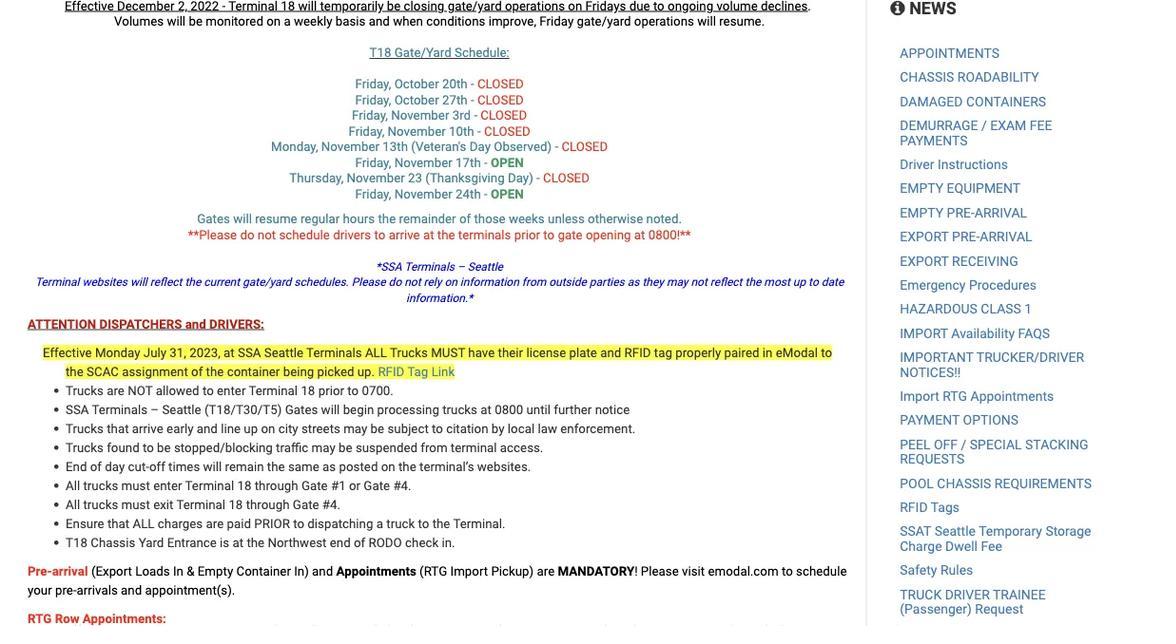 Task type: locate. For each thing, give the bounding box(es) containing it.
1 horizontal spatial terminals
[[306, 345, 362, 360]]

18 down the being
[[301, 383, 315, 398]]

rely
[[424, 276, 442, 289]]

must down cut-
[[121, 478, 150, 494]]

0 vertical spatial import
[[900, 389, 939, 404]]

and right plate
[[600, 345, 621, 360]]

1 vertical spatial prior
[[318, 383, 344, 398]]

not
[[258, 227, 276, 243], [404, 276, 421, 289], [691, 276, 707, 289]]

to left date in the top of the page
[[808, 276, 819, 289]]

seattle up early
[[162, 402, 201, 417]]

all up ensure
[[66, 497, 80, 513]]

terminal down times
[[185, 478, 234, 494]]

through up prior
[[246, 497, 290, 513]]

2023,
[[189, 345, 220, 360]]

1 vertical spatial that
[[107, 516, 130, 532]]

will up streets
[[321, 402, 340, 417]]

1 vertical spatial enter
[[153, 478, 182, 494]]

0 vertical spatial are
[[107, 383, 125, 398]]

1
[[1025, 302, 1032, 317]]

at right is
[[233, 535, 244, 551]]

availability
[[951, 326, 1015, 341]]

options
[[963, 413, 1019, 429]]

1 open from the top
[[491, 155, 524, 170]]

1 vertical spatial please
[[641, 564, 679, 579]]

driver instructions link
[[900, 157, 1008, 172]]

november
[[391, 108, 449, 123], [388, 124, 446, 139], [321, 139, 379, 155], [394, 155, 452, 170], [347, 171, 405, 186], [394, 186, 452, 202]]

/ right the off
[[961, 437, 967, 453]]

23
[[408, 171, 422, 186]]

0 vertical spatial please
[[352, 276, 386, 289]]

1 horizontal spatial reflect
[[710, 276, 742, 289]]

prior
[[514, 227, 540, 243], [318, 383, 344, 398]]

0700.
[[362, 383, 394, 398]]

not right they
[[691, 276, 707, 289]]

chassis roadability link
[[900, 70, 1039, 85]]

october left '27th'
[[394, 92, 439, 107]]

trucks down day
[[83, 478, 118, 494]]

rfid left tag
[[624, 345, 651, 360]]

(export
[[91, 564, 132, 579]]

on right rely
[[445, 276, 457, 289]]

and down (export
[[121, 583, 142, 598]]

schedule inside to schedule your pre-arrivals and appointment(s).
[[796, 564, 847, 579]]

october down gate/yard
[[394, 77, 439, 92]]

1 horizontal spatial do
[[389, 276, 402, 289]]

will right volumes
[[167, 14, 186, 29]]

1 vertical spatial up
[[244, 421, 258, 437]]

as left they
[[627, 276, 640, 289]]

to down hours
[[374, 227, 385, 243]]

1 vertical spatial do
[[389, 276, 402, 289]]

seattle inside trucks are not allowed to enter terminal 18 prior to 0700. ssa terminals – seattle (t18/t30/t5) gates will begin processing trucks at 0800 until further notice trucks that arrive early and line up on city streets may be subject to citation by local law enforcement. trucks found to be stopped/blocking traffic may be suspended from terminal access. end of day cut-off times will remain the same as posted on the terminal's websites. all trucks must enter terminal 18 through gate #1 or gate #4. all trucks must exit terminal 18 through gate #4. ensure that all charges are paid prior to dispatching a truck to the terminal. t18 chassis yard entrance is at the northwest end of rodo check in.
[[162, 402, 201, 417]]

1 horizontal spatial enter
[[217, 383, 246, 398]]

10th
[[449, 124, 474, 139]]

rodo
[[369, 535, 402, 551]]

closed
[[477, 77, 524, 92], [477, 92, 524, 107], [481, 108, 527, 123], [484, 124, 530, 139], [561, 139, 608, 155], [543, 171, 590, 186]]

1 vertical spatial export
[[900, 253, 949, 269]]

chassis
[[91, 535, 135, 551]]

0 horizontal spatial all
[[133, 516, 155, 532]]

ssa up the container
[[238, 345, 261, 360]]

of down 2023,
[[191, 364, 203, 379]]

off
[[149, 459, 165, 475]]

the up in.
[[432, 516, 450, 532]]

terminal inside *ssa terminals – seattle terminal websites will reflect the current gate/yard schedules. please do not rely on information from outside parties as they may not reflect the most up to date information.*
[[35, 276, 79, 289]]

0 vertical spatial as
[[627, 276, 640, 289]]

terminal down the container
[[249, 383, 298, 398]]

0 horizontal spatial reflect
[[150, 276, 182, 289]]

export
[[900, 229, 949, 245], [900, 253, 949, 269]]

pre-
[[947, 205, 975, 221], [952, 229, 980, 245]]

of
[[459, 212, 471, 227], [191, 364, 203, 379], [90, 459, 102, 475], [354, 535, 365, 551]]

1 horizontal spatial from
[[522, 276, 546, 289]]

0 vertical spatial open
[[491, 155, 524, 170]]

of left day
[[90, 459, 102, 475]]

appointments up "options"
[[970, 389, 1054, 404]]

1 vertical spatial terminals
[[306, 345, 362, 360]]

1 horizontal spatial t18
[[370, 45, 391, 60]]

1 horizontal spatial appointments
[[970, 389, 1054, 404]]

seattle down tags at the right bottom of page
[[934, 524, 976, 540]]

1 vertical spatial arrive
[[132, 421, 163, 437]]

gates inside trucks are not allowed to enter terminal 18 prior to 0700. ssa terminals – seattle (t18/t30/t5) gates will begin processing trucks at 0800 until further notice trucks that arrive early and line up on city streets may be subject to citation by local law enforcement. trucks found to be stopped/blocking traffic may be suspended from terminal access. end of day cut-off times will remain the same as posted on the terminal's websites. all trucks must enter terminal 18 through gate #1 or gate #4. all trucks must exit terminal 18 through gate #4. ensure that all charges are paid prior to dispatching a truck to the terminal. t18 chassis yard entrance is at the northwest end of rodo check in.
[[285, 402, 318, 417]]

1 vertical spatial arrival
[[980, 229, 1032, 245]]

0800
[[495, 402, 523, 417]]

from up terminal's
[[421, 440, 448, 456]]

emergency
[[900, 277, 966, 293]]

to up off
[[143, 440, 154, 456]]

1 horizontal spatial schedule
[[796, 564, 847, 579]]

0 vertical spatial october
[[394, 77, 439, 92]]

– inside *ssa terminals – seattle terminal websites will reflect the current gate/yard schedules. please do not rely on information from outside parties as they may not reflect the most up to date information.*
[[457, 260, 465, 273]]

1 horizontal spatial all
[[365, 345, 387, 360]]

1 horizontal spatial rfid
[[624, 345, 651, 360]]

tag
[[654, 345, 672, 360]]

all down end
[[66, 478, 80, 494]]

#4. up truck
[[393, 478, 411, 494]]

0 vertical spatial –
[[457, 260, 465, 273]]

export up the export receiving link
[[900, 229, 949, 245]]

all up up.
[[365, 345, 387, 360]]

are right pickup)
[[537, 564, 555, 579]]

ensure
[[66, 516, 104, 532]]

0 vertical spatial export
[[900, 229, 949, 245]]

suspended
[[356, 440, 417, 456]]

to up begin
[[347, 383, 359, 398]]

0 vertical spatial pre-
[[947, 205, 975, 221]]

emodal
[[776, 345, 818, 360]]

appointment(s).
[[145, 583, 235, 598]]

1 horizontal spatial are
[[206, 516, 224, 532]]

to inside *ssa terminals – seattle terminal websites will reflect the current gate/yard schedules. please do not rely on information from outside parties as they may not reflect the most up to date information.*
[[808, 276, 819, 289]]

terminals up 'picked' at bottom
[[306, 345, 362, 360]]

check
[[405, 535, 439, 551]]

0 vertical spatial up
[[793, 276, 806, 289]]

citation
[[446, 421, 488, 437]]

volumes will be monitored on a weekly basis and when conditions improve, friday gate/yard operations will resume.
[[114, 14, 765, 29]]

peel off / special stacking requests link
[[900, 437, 1088, 467]]

and inside trucks are not allowed to enter terminal 18 prior to 0700. ssa terminals – seattle (t18/t30/t5) gates will begin processing trucks at 0800 until further notice trucks that arrive early and line up on city streets may be subject to citation by local law enforcement. trucks found to be stopped/blocking traffic may be suspended from terminal access. end of day cut-off times will remain the same as posted on the terminal's websites. all trucks must enter terminal 18 through gate #1 or gate #4. all trucks must exit terminal 18 through gate #4. ensure that all charges are paid prior to dispatching a truck to the terminal. t18 chassis yard entrance is at the northwest end of rodo check in.
[[197, 421, 218, 437]]

from inside *ssa terminals – seattle terminal websites will reflect the current gate/yard schedules. please do not rely on information from outside parties as they may not reflect the most up to date information.*
[[522, 276, 546, 289]]

further
[[554, 402, 592, 417]]

0 vertical spatial terminals
[[404, 260, 455, 273]]

open down day)
[[491, 186, 524, 202]]

damaged containers link
[[900, 94, 1046, 109]]

may down streets
[[312, 440, 335, 456]]

information
[[460, 276, 519, 289]]

exam
[[990, 118, 1026, 134]]

2 export from the top
[[900, 253, 949, 269]]

0 vertical spatial /
[[981, 118, 987, 134]]

container
[[227, 364, 280, 379]]

arrival down equipment
[[975, 205, 1027, 221]]

ssa inside trucks are not allowed to enter terminal 18 prior to 0700. ssa terminals – seattle (t18/t30/t5) gates will begin processing trucks at 0800 until further notice trucks that arrive early and line up on city streets may be subject to citation by local law enforcement. trucks found to be stopped/blocking traffic may be suspended from terminal access. end of day cut-off times will remain the same as posted on the terminal's websites. all trucks must enter terminal 18 through gate #1 or gate #4. all trucks must exit terminal 18 through gate #4. ensure that all charges are paid prior to dispatching a truck to the terminal. t18 chassis yard entrance is at the northwest end of rodo check in.
[[66, 402, 89, 417]]

chassis
[[900, 70, 954, 85], [937, 476, 991, 492]]

import
[[900, 389, 939, 404], [450, 564, 488, 579]]

are up is
[[206, 516, 224, 532]]

0 vertical spatial from
[[522, 276, 546, 289]]

begin
[[343, 402, 374, 417]]

plate
[[569, 345, 597, 360]]

driver
[[945, 587, 990, 603]]

by
[[491, 421, 505, 437]]

to left "gate"
[[543, 227, 555, 243]]

current
[[204, 276, 240, 289]]

all
[[365, 345, 387, 360], [133, 516, 155, 532]]

arrive
[[389, 227, 420, 243], [132, 421, 163, 437]]

notice
[[595, 402, 630, 417]]

reflect up the attention dispatchers and drivers:
[[150, 276, 182, 289]]

2 horizontal spatial rfid
[[900, 500, 928, 516]]

otherwise
[[588, 212, 643, 227]]

observed)
[[494, 139, 552, 155]]

2 vertical spatial are
[[537, 564, 555, 579]]

0 vertical spatial rfid
[[624, 345, 651, 360]]

to right emodal
[[821, 345, 832, 360]]

0 horizontal spatial schedule
[[279, 227, 330, 243]]

as inside *ssa terminals – seattle terminal websites will reflect the current gate/yard schedules. please do not rely on information from outside parties as they may not reflect the most up to date information.*
[[627, 276, 640, 289]]

#4. down the #1
[[322, 497, 341, 513]]

t18 down ensure
[[66, 535, 87, 551]]

0 vertical spatial trucks
[[442, 402, 477, 417]]

trucks
[[390, 345, 428, 360], [66, 383, 104, 398], [66, 421, 104, 437], [66, 440, 104, 456]]

1 vertical spatial trucks
[[83, 478, 118, 494]]

through down same on the bottom
[[255, 478, 298, 494]]

safety rules link
[[900, 563, 973, 579]]

arrival up receiving
[[980, 229, 1032, 245]]

ssa inside effective monday july 31, 2023, at ssa seattle terminals all trucks must have their license plate and rfid tag properly paired in emodal to the scac assignment of the container being picked up.
[[238, 345, 261, 360]]

rfid inside effective monday july 31, 2023, at ssa seattle terminals all trucks must have their license plate and rfid tag properly paired in emodal to the scac assignment of the container being picked up.
[[624, 345, 651, 360]]

will inside *ssa terminals – seattle terminal websites will reflect the current gate/yard schedules. please do not rely on information from outside parties as they may not reflect the most up to date information.*
[[130, 276, 147, 289]]

2 vertical spatial terminals
[[92, 402, 147, 417]]

up inside trucks are not allowed to enter terminal 18 prior to 0700. ssa terminals – seattle (t18/t30/t5) gates will begin processing trucks at 0800 until further notice trucks that arrive early and line up on city streets may be subject to citation by local law enforcement. trucks found to be stopped/blocking traffic may be suspended from terminal access. end of day cut-off times will remain the same as posted on the terminal's websites. all trucks must enter terminal 18 through gate #1 or gate #4. all trucks must exit terminal 18 through gate #4. ensure that all charges are paid prior to dispatching a truck to the terminal. t18 chassis yard entrance is at the northwest end of rodo check in.
[[244, 421, 258, 437]]

faqs
[[1018, 326, 1050, 341]]

traffic
[[276, 440, 308, 456]]

1 horizontal spatial up
[[793, 276, 806, 289]]

31,
[[170, 345, 186, 360]]

1 horizontal spatial ssa
[[238, 345, 261, 360]]

0 vertical spatial all
[[66, 478, 80, 494]]

- right 3rd at left
[[474, 108, 477, 123]]

do
[[240, 227, 254, 243], [389, 276, 402, 289]]

emodal.com
[[705, 564, 779, 579]]

0 vertical spatial empty
[[900, 181, 944, 197]]

may down begin
[[343, 421, 367, 437]]

27th
[[442, 92, 468, 107]]

1 horizontal spatial arrive
[[389, 227, 420, 243]]

1 vertical spatial as
[[322, 459, 336, 475]]

1 vertical spatial appointments
[[336, 564, 416, 579]]

seattle inside appointments chassis roadability damaged containers demurrage / exam fee payments driver instructions empty equipment empty pre-arrival export pre-arrival export receiving emergency procedures hazardous class 1 import availability faqs important trucker/driver notices!! import rtg appointments payment options peel off / special stacking requests pool chassis requirements rfid tags ssat seattle temporary storage charge dwell fee safety rules truck driver trainee (passenger) request
[[934, 524, 976, 540]]

– down not
[[151, 402, 159, 417]]

terminals
[[404, 260, 455, 273], [306, 345, 362, 360], [92, 402, 147, 417]]

1 horizontal spatial a
[[376, 516, 383, 532]]

safety
[[900, 563, 937, 579]]

gate/yard
[[577, 14, 631, 29], [243, 276, 291, 289]]

2 vertical spatial rfid
[[900, 500, 928, 516]]

(t18/t30/t5)
[[204, 402, 282, 417]]

terminal.
[[453, 516, 506, 532]]

visit
[[682, 564, 705, 579]]

payment
[[900, 413, 960, 429]]

import inside appointments chassis roadability damaged containers demurrage / exam fee payments driver instructions empty equipment empty pre-arrival export pre-arrival export receiving emergency procedures hazardous class 1 import availability faqs important trucker/driver notices!! import rtg appointments payment options peel off / special stacking requests pool chassis requirements rfid tags ssat seattle temporary storage charge dwell fee safety rules truck driver trainee (passenger) request
[[900, 389, 939, 404]]

empty down empty equipment "link"
[[900, 205, 944, 221]]

– up information
[[457, 260, 465, 273]]

0 horizontal spatial as
[[322, 459, 336, 475]]

resume.
[[719, 14, 765, 29]]

1 horizontal spatial import
[[900, 389, 939, 404]]

appointments
[[970, 389, 1054, 404], [336, 564, 416, 579]]

trucker/driver
[[976, 350, 1084, 366]]

do inside *ssa terminals – seattle terminal websites will reflect the current gate/yard schedules. please do not rely on information from outside parties as they may not reflect the most up to date information.*
[[389, 276, 402, 289]]

up inside *ssa terminals – seattle terminal websites will reflect the current gate/yard schedules. please do not rely on information from outside parties as they may not reflect the most up to date information.*
[[793, 276, 806, 289]]

the down traffic
[[267, 459, 285, 475]]

processing
[[377, 402, 439, 417]]

1 vertical spatial open
[[491, 186, 524, 202]]

1 vertical spatial through
[[246, 497, 290, 513]]

to right emodal.com
[[782, 564, 793, 579]]

schedule
[[279, 227, 330, 243], [796, 564, 847, 579]]

november up 13th
[[388, 124, 446, 139]]

1 vertical spatial rfid
[[378, 364, 404, 379]]

1 vertical spatial gate/yard
[[243, 276, 291, 289]]

emergency procedures link
[[900, 277, 1037, 293]]

please
[[352, 276, 386, 289], [641, 564, 679, 579]]

please down *ssa
[[352, 276, 386, 289]]

(veteran's
[[411, 139, 466, 155]]

appointments down "rodo"
[[336, 564, 416, 579]]

to inside effective monday july 31, 2023, at ssa seattle terminals all trucks must have their license plate and rfid tag properly paired in emodal to the scac assignment of the container being picked up.
[[821, 345, 832, 360]]

0 horizontal spatial gates
[[197, 212, 230, 227]]

enter up the (t18/t30/t5)
[[217, 383, 246, 398]]

terminals down not
[[92, 402, 147, 417]]

0 horizontal spatial rfid
[[378, 364, 404, 379]]

1 vertical spatial are
[[206, 516, 224, 532]]

trucks inside effective monday july 31, 2023, at ssa seattle terminals all trucks must have their license plate and rfid tag properly paired in emodal to the scac assignment of the container being picked up.
[[390, 345, 428, 360]]

prior inside trucks are not allowed to enter terminal 18 prior to 0700. ssa terminals – seattle (t18/t30/t5) gates will begin processing trucks at 0800 until further notice trucks that arrive early and line up on city streets may be subject to citation by local law enforcement. trucks found to be stopped/blocking traffic may be suspended from terminal access. end of day cut-off times will remain the same as posted on the terminal's websites. all trucks must enter terminal 18 through gate #1 or gate #4. all trucks must exit terminal 18 through gate #4. ensure that all charges are paid prior to dispatching a truck to the terminal. t18 chassis yard entrance is at the northwest end of rodo check in.
[[318, 383, 344, 398]]

0 vertical spatial must
[[121, 478, 150, 494]]

**please do not schedule drivers to arrive at the terminals prior to gate opening at 0800!**
[[188, 227, 691, 243]]

0 vertical spatial gates
[[197, 212, 230, 227]]

terminals up rely
[[404, 260, 455, 273]]

0 horizontal spatial up
[[244, 421, 258, 437]]

0 horizontal spatial /
[[961, 437, 967, 453]]

1 vertical spatial ssa
[[66, 402, 89, 417]]

a inside trucks are not allowed to enter terminal 18 prior to 0700. ssa terminals – seattle (t18/t30/t5) gates will begin processing trucks at 0800 until further notice trucks that arrive early and line up on city streets may be subject to citation by local law enforcement. trucks found to be stopped/blocking traffic may be suspended from terminal access. end of day cut-off times will remain the same as posted on the terminal's websites. all trucks must enter terminal 18 through gate #1 or gate #4. all trucks must exit terminal 18 through gate #4. ensure that all charges are paid prior to dispatching a truck to the terminal. t18 chassis yard entrance is at the northwest end of rodo check in.
[[376, 516, 383, 532]]

november left 13th
[[321, 139, 379, 155]]

rfid up 0700. on the left of page
[[378, 364, 404, 379]]

0 vertical spatial arrival
[[975, 205, 1027, 221]]

0 horizontal spatial please
[[352, 276, 386, 289]]

2 vertical spatial may
[[312, 440, 335, 456]]

1 vertical spatial empty
[[900, 205, 944, 221]]

seattle inside *ssa terminals – seattle terminal websites will reflect the current gate/yard schedules. please do not rely on information from outside parties as they may not reflect the most up to date information.*
[[468, 260, 503, 273]]

arrive down remainder
[[389, 227, 420, 243]]

t18 left gate/yard
[[370, 45, 391, 60]]

1 horizontal spatial gate/yard
[[577, 14, 631, 29]]

pool
[[900, 476, 934, 492]]

0 vertical spatial enter
[[217, 383, 246, 398]]

24th
[[456, 186, 481, 202]]

in
[[173, 564, 183, 579]]

do down *ssa
[[389, 276, 402, 289]]

when
[[393, 14, 423, 29]]

that up the found
[[107, 421, 129, 437]]

1 vertical spatial –
[[151, 402, 159, 417]]

all inside trucks are not allowed to enter terminal 18 prior to 0700. ssa terminals – seattle (t18/t30/t5) gates will begin processing trucks at 0800 until further notice trucks that arrive early and line up on city streets may be subject to citation by local law enforcement. trucks found to be stopped/blocking traffic may be suspended from terminal access. end of day cut-off times will remain the same as posted on the terminal's websites. all trucks must enter terminal 18 through gate #1 or gate #4. all trucks must exit terminal 18 through gate #4. ensure that all charges are paid prior to dispatching a truck to the terminal. t18 chassis yard entrance is at the northwest end of rodo check in.
[[133, 516, 155, 532]]

1 horizontal spatial prior
[[514, 227, 540, 243]]

1 vertical spatial all
[[133, 516, 155, 532]]

regular
[[300, 212, 340, 227]]

/ left exam
[[981, 118, 987, 134]]

hours
[[343, 212, 375, 227]]

seattle up information
[[468, 260, 503, 273]]

1 export from the top
[[900, 229, 949, 245]]

a left "weekly"
[[284, 14, 291, 29]]

at right 2023,
[[224, 345, 235, 360]]

prior down weeks in the top of the page
[[514, 227, 540, 243]]

license
[[526, 345, 566, 360]]

0 horizontal spatial a
[[284, 14, 291, 29]]

0 horizontal spatial import
[[450, 564, 488, 579]]

0 horizontal spatial gate/yard
[[243, 276, 291, 289]]

gates will resume regular hours the remainder of those weeks unless otherwise noted.
[[197, 212, 682, 227]]

open up day)
[[491, 155, 524, 170]]

charge
[[900, 539, 942, 554]]

the down gates will resume regular hours the remainder of those weeks unless otherwise noted. in the top of the page
[[437, 227, 455, 243]]

arrive inside trucks are not allowed to enter terminal 18 prior to 0700. ssa terminals – seattle (t18/t30/t5) gates will begin processing trucks at 0800 until further notice trucks that arrive early and line up on city streets may be subject to citation by local law enforcement. trucks found to be stopped/blocking traffic may be suspended from terminal access. end of day cut-off times will remain the same as posted on the terminal's websites. all trucks must enter terminal 18 through gate #1 or gate #4. all trucks must exit terminal 18 through gate #4. ensure that all charges are paid prior to dispatching a truck to the terminal. t18 chassis yard entrance is at the northwest end of rodo check in.
[[132, 421, 163, 437]]

0 horizontal spatial t18
[[66, 535, 87, 551]]

a up "rodo"
[[376, 516, 383, 532]]

gates up the **please at left
[[197, 212, 230, 227]]

and left line
[[197, 421, 218, 437]]

not down 'resume'
[[258, 227, 276, 243]]

terminals inside effective monday july 31, 2023, at ssa seattle terminals all trucks must have their license plate and rfid tag properly paired in emodal to the scac assignment of the container being picked up.
[[306, 345, 362, 360]]

1 vertical spatial must
[[121, 497, 150, 513]]

rfid inside appointments chassis roadability damaged containers demurrage / exam fee payments driver instructions empty equipment empty pre-arrival export pre-arrival export receiving emergency procedures hazardous class 1 import availability faqs important trucker/driver notices!! import rtg appointments payment options peel off / special stacking requests pool chassis requirements rfid tags ssat seattle temporary storage charge dwell fee safety rules truck driver trainee (passenger) request
[[900, 500, 928, 516]]

pre-
[[55, 583, 77, 598]]

1 vertical spatial may
[[343, 421, 367, 437]]

at down remainder
[[423, 227, 434, 243]]

that
[[107, 421, 129, 437], [107, 516, 130, 532]]

2 horizontal spatial terminals
[[404, 260, 455, 273]]

1 vertical spatial pre-
[[952, 229, 980, 245]]

gate/yard right current
[[243, 276, 291, 289]]

notices!!
[[900, 365, 961, 380]]

chassis up tags at the right bottom of page
[[937, 476, 991, 492]]

chassis up damaged
[[900, 70, 954, 85]]

demurrage
[[900, 118, 978, 134]]

0 horizontal spatial prior
[[318, 383, 344, 398]]

0 horizontal spatial from
[[421, 440, 448, 456]]

of left 'those'
[[459, 212, 471, 227]]



Task type: vqa. For each thing, say whether or not it's contained in the screenshot.
the Fee
yes



Task type: describe. For each thing, give the bounding box(es) containing it.
pool chassis requirements link
[[900, 476, 1092, 492]]

info circle image
[[890, 0, 905, 16]]

1 horizontal spatial please
[[641, 564, 679, 579]]

cut-
[[128, 459, 149, 475]]

is
[[220, 535, 229, 551]]

terminals inside trucks are not allowed to enter terminal 18 prior to 0700. ssa terminals – seattle (t18/t30/t5) gates will begin processing trucks at 0800 until further notice trucks that arrive early and line up on city streets may be subject to citation by local law enforcement. trucks found to be stopped/blocking traffic may be suspended from terminal access. end of day cut-off times will remain the same as posted on the terminal's websites. all trucks must enter terminal 18 through gate #1 or gate #4. all trucks must exit terminal 18 through gate #4. ensure that all charges are paid prior to dispatching a truck to the terminal. t18 chassis yard entrance is at the northwest end of rodo check in.
[[92, 402, 147, 417]]

appointments chassis roadability damaged containers demurrage / exam fee payments driver instructions empty equipment empty pre-arrival export pre-arrival export receiving emergency procedures hazardous class 1 import availability faqs important trucker/driver notices!! import rtg appointments payment options peel off / special stacking requests pool chassis requirements rfid tags ssat seattle temporary storage charge dwell fee safety rules truck driver trainee (passenger) request
[[900, 45, 1092, 617]]

export pre-arrival link
[[900, 229, 1032, 245]]

emodal.com link
[[705, 564, 779, 579]]

not
[[128, 383, 153, 398]]

arrival
[[52, 564, 88, 579]]

the right hours
[[378, 212, 396, 227]]

0 horizontal spatial are
[[107, 383, 125, 398]]

from inside trucks are not allowed to enter terminal 18 prior to 0700. ssa terminals – seattle (t18/t30/t5) gates will begin processing trucks at 0800 until further notice trucks that arrive early and line up on city streets may be subject to citation by local law enforcement. trucks found to be stopped/blocking traffic may be suspended from terminal access. end of day cut-off times will remain the same as posted on the terminal's websites. all trucks must enter terminal 18 through gate #1 or gate #4. all trucks must exit terminal 18 through gate #4. ensure that all charges are paid prior to dispatching a truck to the terminal. t18 chassis yard entrance is at the northwest end of rodo check in.
[[421, 440, 448, 456]]

0 vertical spatial schedule
[[279, 227, 330, 243]]

on down suspended
[[381, 459, 395, 475]]

of right end
[[354, 535, 365, 551]]

appointments link
[[900, 45, 1000, 61]]

paired
[[724, 345, 759, 360]]

2 empty from the top
[[900, 205, 944, 221]]

access.
[[500, 440, 543, 456]]

attention dispatchers and drivers:
[[28, 317, 264, 332]]

local
[[508, 421, 535, 437]]

end
[[66, 459, 87, 475]]

t18 gate/yard schedule:
[[370, 45, 509, 60]]

2 open from the top
[[491, 186, 524, 202]]

websites.
[[477, 459, 531, 475]]

ssat seattle temporary storage charge dwell fee link
[[900, 524, 1091, 554]]

#1
[[331, 478, 346, 494]]

will down stopped/blocking at the bottom of page
[[203, 459, 222, 475]]

opening
[[586, 227, 631, 243]]

same
[[288, 459, 319, 475]]

0 vertical spatial t18
[[370, 45, 391, 60]]

will left resume. on the right top of page
[[697, 14, 716, 29]]

and inside to schedule your pre-arrivals and appointment(s).
[[121, 583, 142, 598]]

0 vertical spatial prior
[[514, 227, 540, 243]]

1 horizontal spatial not
[[404, 276, 421, 289]]

line
[[221, 421, 241, 437]]

- right observed)
[[555, 139, 558, 155]]

request
[[975, 602, 1024, 617]]

the left most
[[745, 276, 761, 289]]

truck
[[386, 516, 415, 532]]

1 empty from the top
[[900, 181, 944, 197]]

2 must from the top
[[121, 497, 150, 513]]

be left monitored
[[189, 14, 203, 29]]

driver
[[900, 157, 934, 172]]

rules
[[940, 563, 973, 579]]

and right in)
[[312, 564, 333, 579]]

2 horizontal spatial are
[[537, 564, 555, 579]]

2 that from the top
[[107, 516, 130, 532]]

at inside effective monday july 31, 2023, at ssa seattle terminals all trucks must have their license plate and rfid tag properly paired in emodal to the scac assignment of the container being picked up.
[[224, 345, 235, 360]]

on left city
[[261, 421, 275, 437]]

all inside effective monday july 31, 2023, at ssa seattle terminals all trucks must have their license plate and rfid tag properly paired in emodal to the scac assignment of the container being picked up.
[[365, 345, 387, 360]]

will left 'resume'
[[233, 212, 252, 227]]

3rd
[[452, 108, 471, 123]]

20th
[[442, 77, 468, 92]]

damaged
[[900, 94, 963, 109]]

or
[[349, 478, 360, 494]]

t18 inside trucks are not allowed to enter terminal 18 prior to 0700. ssa terminals – seattle (t18/t30/t5) gates will begin processing trucks at 0800 until further notice trucks that arrive early and line up on city streets may be subject to citation by local law enforcement. trucks found to be stopped/blocking traffic may be suspended from terminal access. end of day cut-off times will remain the same as posted on the terminal's websites. all trucks must enter terminal 18 through gate #1 or gate #4. all trucks must exit terminal 18 through gate #4. ensure that all charges are paid prior to dispatching a truck to the terminal. t18 chassis yard entrance is at the northwest end of rodo check in.
[[66, 535, 87, 551]]

their
[[498, 345, 523, 360]]

monday
[[95, 345, 140, 360]]

equipment
[[947, 181, 1021, 197]]

november up 23
[[394, 155, 452, 170]]

2 october from the top
[[394, 92, 439, 107]]

to right allowed
[[202, 383, 214, 398]]

1 must from the top
[[121, 478, 150, 494]]

to inside to schedule your pre-arrivals and appointment(s).
[[782, 564, 793, 579]]

at down otherwise
[[634, 227, 645, 243]]

link
[[431, 364, 455, 379]]

terminal up charges on the bottom left of page
[[176, 497, 225, 513]]

0 horizontal spatial not
[[258, 227, 276, 243]]

at up by
[[481, 402, 492, 417]]

stacking
[[1025, 437, 1088, 453]]

in
[[763, 345, 773, 360]]

found
[[107, 440, 139, 456]]

arrivals
[[77, 583, 118, 598]]

1 vertical spatial import
[[450, 564, 488, 579]]

please inside *ssa terminals – seattle terminal websites will reflect the current gate/yard schedules. please do not rely on information from outside parties as they may not reflect the most up to date information.*
[[352, 276, 386, 289]]

demurrage / exam fee payments link
[[900, 118, 1052, 148]]

2 vertical spatial trucks
[[83, 497, 118, 513]]

roadability
[[957, 70, 1039, 85]]

terminals inside *ssa terminals – seattle terminal websites will reflect the current gate/yard schedules. please do not rely on information from outside parties as they may not reflect the most up to date information.*
[[404, 260, 455, 273]]

city
[[278, 421, 298, 437]]

dwell
[[945, 539, 978, 554]]

yard
[[139, 535, 164, 551]]

containers
[[966, 94, 1046, 109]]

hazardous
[[900, 302, 978, 317]]

and right 'basis'
[[369, 14, 390, 29]]

fee
[[1030, 118, 1052, 134]]

end
[[330, 535, 351, 551]]

the down the effective
[[66, 364, 83, 379]]

1 all from the top
[[66, 478, 80, 494]]

the down prior
[[247, 535, 265, 551]]

0 vertical spatial do
[[240, 227, 254, 243]]

the left current
[[185, 276, 201, 289]]

receiving
[[952, 253, 1018, 269]]

on right monitored
[[266, 14, 281, 29]]

import rtg appointments link
[[900, 389, 1054, 404]]

empty equipment link
[[900, 181, 1021, 197]]

procedures
[[969, 277, 1037, 293]]

trainee
[[993, 587, 1046, 603]]

of inside effective monday july 31, 2023, at ssa seattle terminals all trucks must have their license plate and rfid tag properly paired in emodal to the scac assignment of the container being picked up.
[[191, 364, 203, 379]]

schedules.
[[294, 276, 349, 289]]

requirements
[[995, 476, 1092, 492]]

2 horizontal spatial not
[[691, 276, 707, 289]]

day
[[470, 139, 491, 155]]

export receiving link
[[900, 253, 1018, 269]]

the down 2023,
[[206, 364, 224, 379]]

0 horizontal spatial appointments
[[336, 564, 416, 579]]

0 horizontal spatial may
[[312, 440, 335, 456]]

terminals
[[458, 227, 511, 243]]

instructions
[[938, 157, 1008, 172]]

properly
[[675, 345, 721, 360]]

northwest
[[268, 535, 327, 551]]

gate/yard
[[394, 45, 451, 60]]

on inside *ssa terminals – seattle terminal websites will reflect the current gate/yard schedules. please do not rely on information from outside parties as they may not reflect the most up to date information.*
[[445, 276, 457, 289]]

november down 13th
[[347, 171, 405, 186]]

monitored
[[206, 14, 263, 29]]

november up (veteran's
[[391, 108, 449, 123]]

- right '27th'
[[471, 92, 474, 107]]

0 vertical spatial a
[[284, 14, 291, 29]]

drivers
[[333, 227, 371, 243]]

conditions
[[426, 14, 485, 29]]

payment options link
[[900, 413, 1019, 429]]

gate/yard inside *ssa terminals – seattle terminal websites will reflect the current gate/yard schedules. please do not rely on information from outside parties as they may not reflect the most up to date information.*
[[243, 276, 291, 289]]

0 vertical spatial 18
[[301, 383, 315, 398]]

seattle inside effective monday july 31, 2023, at ssa seattle terminals all trucks must have their license plate and rfid tag properly paired in emodal to the scac assignment of the container being picked up.
[[264, 345, 303, 360]]

the down suspended
[[398, 459, 416, 475]]

17th
[[456, 155, 481, 170]]

2 reflect from the left
[[710, 276, 742, 289]]

(rtg
[[419, 564, 447, 579]]

volumes
[[114, 14, 164, 29]]

appointments inside appointments chassis roadability damaged containers demurrage / exam fee payments driver instructions empty equipment empty pre-arrival export pre-arrival export receiving emergency procedures hazardous class 1 import availability faqs important trucker/driver notices!! import rtg appointments payment options peel off / special stacking requests pool chassis requirements rfid tags ssat seattle temporary storage charge dwell fee safety rules truck driver trainee (passenger) request
[[970, 389, 1054, 404]]

0 vertical spatial through
[[255, 478, 298, 494]]

remain
[[225, 459, 264, 475]]

parties
[[589, 276, 625, 289]]

1 horizontal spatial may
[[343, 421, 367, 437]]

1 that from the top
[[107, 421, 129, 437]]

november down 23
[[394, 186, 452, 202]]

assignment
[[122, 364, 188, 379]]

0 horizontal spatial #4.
[[322, 497, 341, 513]]

– inside trucks are not allowed to enter terminal 18 prior to 0700. ssa terminals – seattle (t18/t30/t5) gates will begin processing trucks at 0800 until further notice trucks that arrive early and line up on city streets may be subject to citation by local law enforcement. trucks found to be stopped/blocking traffic may be suspended from terminal access. end of day cut-off times will remain the same as posted on the terminal's websites. all trucks must enter terminal 18 through gate #1 or gate #4. all trucks must exit terminal 18 through gate #4. ensure that all charges are paid prior to dispatching a truck to the terminal. t18 chassis yard entrance is at the northwest end of rodo check in.
[[151, 402, 159, 417]]

- right 24th
[[484, 186, 488, 202]]

2 vertical spatial 18
[[229, 497, 243, 513]]

subject
[[387, 421, 429, 437]]

weeks
[[509, 212, 545, 227]]

be up off
[[157, 440, 171, 456]]

up.
[[357, 364, 375, 379]]

0 vertical spatial chassis
[[900, 70, 954, 85]]

and inside effective monday july 31, 2023, at ssa seattle terminals all trucks must have their license plate and rfid tag properly paired in emodal to the scac assignment of the container being picked up.
[[600, 345, 621, 360]]

- down 'day'
[[484, 155, 488, 170]]

be up suspended
[[371, 421, 384, 437]]

1 vertical spatial 18
[[237, 478, 251, 494]]

1 vertical spatial chassis
[[937, 476, 991, 492]]

0 vertical spatial gate/yard
[[577, 14, 631, 29]]

1 horizontal spatial #4.
[[393, 478, 411, 494]]

may inside *ssa terminals – seattle terminal websites will reflect the current gate/yard schedules. please do not rely on information from outside parties as they may not reflect the most up to date information.*
[[667, 276, 688, 289]]

2 all from the top
[[66, 497, 80, 513]]

1 october from the top
[[394, 77, 439, 92]]

to right subject
[[432, 421, 443, 437]]

tags
[[931, 500, 960, 516]]

- right day)
[[536, 171, 540, 186]]

friday, october 20th - closed friday, october 27th - closed friday, november 3rd - closed friday, november 10th - closed monday, november 13th (veteran's day observed) - closed friday, november 17th - open thursday, november 23 (thanksgiving day) - closed friday, november 24th - open
[[271, 77, 608, 202]]

and up 2023,
[[185, 317, 206, 332]]

1 horizontal spatial /
[[981, 118, 987, 134]]

be up the posted
[[339, 440, 352, 456]]

to up northwest
[[293, 516, 304, 532]]

they
[[642, 276, 664, 289]]

to up "check"
[[418, 516, 429, 532]]

- up 'day'
[[477, 124, 481, 139]]

rfid tags link
[[900, 500, 960, 516]]

- right 20th
[[471, 77, 474, 92]]

as inside trucks are not allowed to enter terminal 18 prior to 0700. ssa terminals – seattle (t18/t30/t5) gates will begin processing trucks at 0800 until further notice trucks that arrive early and line up on city streets may be subject to citation by local law enforcement. trucks found to be stopped/blocking traffic may be suspended from terminal access. end of day cut-off times will remain the same as posted on the terminal's websites. all trucks must enter terminal 18 through gate #1 or gate #4. all trucks must exit terminal 18 through gate #4. ensure that all charges are paid prior to dispatching a truck to the terminal. t18 chassis yard entrance is at the northwest end of rodo check in.
[[322, 459, 336, 475]]

import
[[900, 326, 948, 341]]

dispatching
[[307, 516, 373, 532]]

!
[[634, 564, 638, 579]]

class
[[981, 302, 1021, 317]]

(passenger)
[[900, 602, 972, 617]]

1 reflect from the left
[[150, 276, 182, 289]]

your
[[28, 583, 52, 598]]



